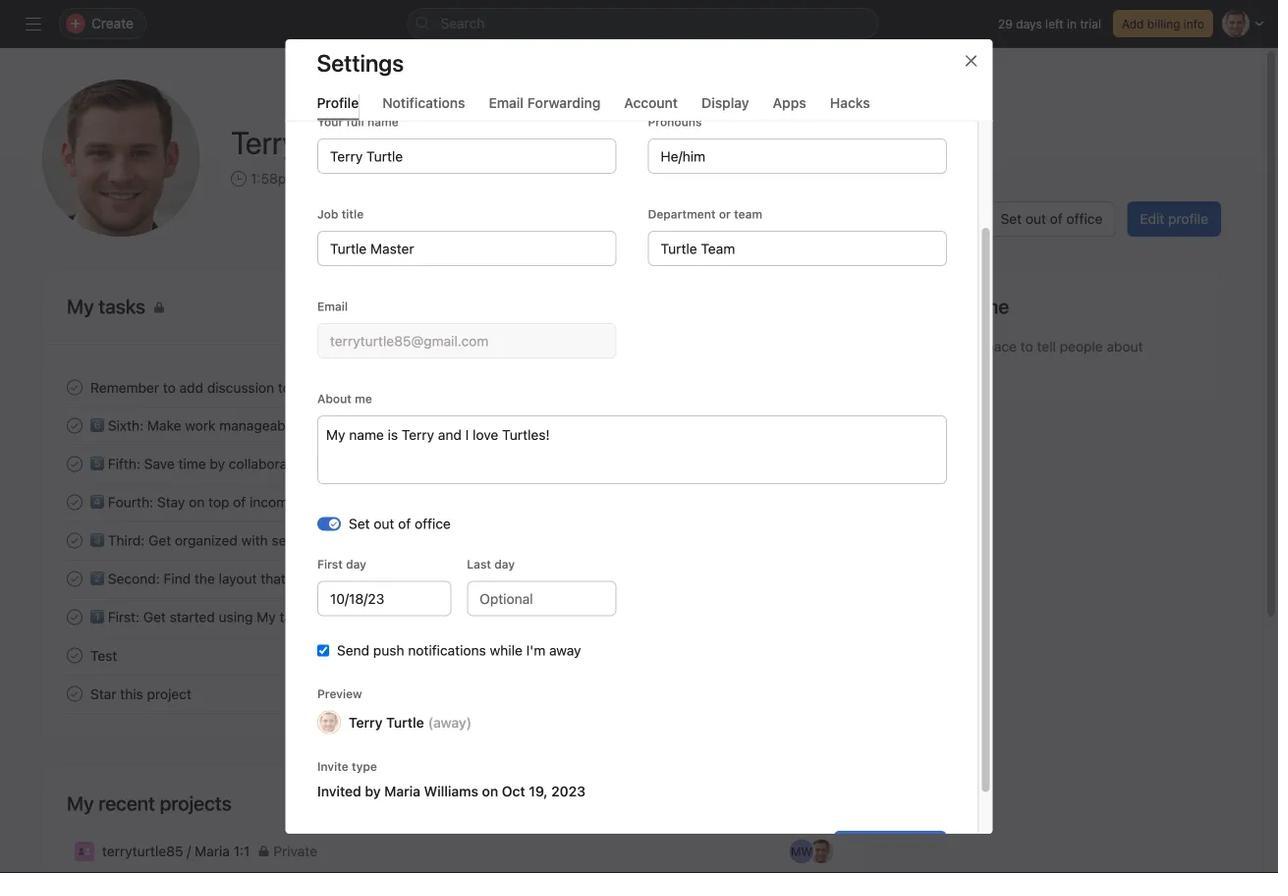 Task type: describe. For each thing, give the bounding box(es) containing it.
0 horizontal spatial by
[[210, 456, 225, 472]]

set out of office inside set out of office button
[[1001, 211, 1103, 227]]

office inside button
[[1067, 211, 1103, 227]]

completed checkbox for remember
[[63, 376, 86, 399]]

by inside invite type invited by maria williams on oct 19, 2023
[[365, 784, 380, 800]]

using
[[219, 609, 253, 625]]

add billing info button
[[1113, 10, 1214, 37]]

out inside button
[[1026, 211, 1047, 227]]

recent projects
[[99, 792, 232, 815]]

2023
[[551, 784, 585, 800]]

layout
[[219, 571, 257, 587]]

account button
[[624, 94, 678, 120]]

your full name
[[317, 115, 398, 129]]

about
[[1107, 339, 1144, 355]]

2️⃣
[[90, 571, 104, 587]]

completed image for 5️⃣
[[63, 453, 86, 476]]

use this space to tell people about yourself.
[[924, 339, 1144, 376]]

or
[[719, 207, 731, 221]]

turtle
[[386, 715, 424, 731]]

terryturtle85
[[102, 844, 183, 860]]

completed checkbox for 6️⃣
[[63, 414, 86, 438]]

1 horizontal spatial the
[[342, 380, 362, 396]]

yourself.
[[924, 360, 978, 376]]

completed image for 4️⃣
[[63, 491, 86, 514]]

manageable
[[219, 417, 297, 434]]

that's
[[261, 571, 297, 587]]

last day
[[467, 558, 515, 571]]

make
[[147, 417, 181, 434]]

pronouns
[[648, 115, 702, 129]]

0 horizontal spatial to
[[163, 380, 176, 396]]

save
[[144, 456, 175, 472]]

this for star
[[120, 686, 143, 702]]

29 days left in trial
[[999, 17, 1102, 30]]

oct
[[502, 784, 525, 800]]

19,
[[529, 784, 547, 800]]

trial
[[1080, 17, 1102, 30]]

0 vertical spatial my
[[257, 609, 276, 625]]

4 completed image from the top
[[63, 644, 86, 668]]

0 vertical spatial on
[[189, 494, 205, 510]]

0 horizontal spatial maria
[[195, 844, 230, 860]]

sixth:
[[108, 417, 144, 434]]

remember to add discussion topics for the next meeting
[[90, 380, 449, 396]]

mw
[[791, 845, 813, 859]]

I usually work from 9am-5pm PST. Feel free to assign me a task with a due date anytime. Also, I love dogs! text field
[[317, 416, 947, 485]]

tell
[[1037, 339, 1056, 355]]

3️⃣ third: get organized with sections
[[90, 532, 325, 549]]

terryturtle85 / maria 1:1
[[102, 844, 250, 860]]

(away)
[[428, 715, 471, 731]]

incoming
[[250, 494, 308, 510]]

space
[[979, 339, 1017, 355]]

set out of office button
[[988, 201, 1116, 237]]

search
[[441, 15, 485, 31]]

my recent projects
[[67, 792, 232, 815]]

apps button
[[773, 94, 807, 120]]

i'm
[[526, 643, 545, 659]]

6️⃣ sixth: make work manageable
[[90, 417, 297, 434]]

people image
[[79, 846, 90, 858]]

notifications button
[[383, 94, 465, 120]]

day for first day
[[346, 558, 366, 571]]

my tasks
[[67, 295, 146, 318]]

6️⃣
[[90, 417, 104, 434]]

display
[[702, 94, 749, 111]]

edit
[[1140, 211, 1165, 227]]

day for last day
[[494, 558, 515, 571]]

completed image for 3️⃣
[[63, 529, 86, 553]]

hacks button
[[830, 94, 870, 120]]

invited
[[317, 784, 361, 800]]

2️⃣ second: find the layout that's right for you
[[90, 571, 378, 587]]

0 horizontal spatial set
[[348, 516, 370, 532]]

terry
[[348, 715, 382, 731]]

1:58pm
[[251, 171, 298, 187]]

set inside button
[[1001, 211, 1022, 227]]

title
[[341, 207, 363, 221]]

0 horizontal spatial out
[[373, 516, 394, 532]]

0 vertical spatial in
[[1067, 17, 1077, 30]]

collaborating
[[229, 456, 312, 472]]

third:
[[108, 532, 145, 549]]

with
[[241, 532, 268, 549]]

second:
[[108, 571, 160, 587]]

email forwarding
[[489, 94, 601, 111]]

while
[[489, 643, 522, 659]]

apps
[[773, 94, 807, 111]]

0 vertical spatial time
[[335, 171, 363, 187]]

job title
[[317, 207, 363, 221]]

close image
[[964, 53, 979, 69]]

1 horizontal spatial of
[[398, 516, 411, 532]]

completed checkbox for 5️⃣
[[63, 453, 86, 476]]

1️⃣
[[90, 609, 104, 625]]

4️⃣
[[90, 494, 104, 510]]

1 vertical spatial work
[[311, 494, 342, 510]]

search button
[[407, 8, 879, 39]]

last
[[467, 558, 491, 571]]

send push notifications while i'm away
[[337, 643, 581, 659]]

account
[[624, 94, 678, 111]]

completed checkbox for 2️⃣
[[63, 568, 86, 591]]

1 vertical spatial set out of office
[[348, 516, 450, 532]]

invite
[[317, 760, 348, 774]]

completed image for 2️⃣
[[63, 568, 86, 591]]

1 vertical spatial for
[[334, 571, 351, 587]]

full
[[346, 115, 364, 129]]

away
[[549, 643, 581, 659]]

topics
[[278, 380, 317, 396]]



Task type: vqa. For each thing, say whether or not it's contained in the screenshot.
(away)
yes



Task type: locate. For each thing, give the bounding box(es) containing it.
get for first:
[[143, 609, 166, 625]]

completed image left 4️⃣
[[63, 491, 86, 514]]

meeting
[[397, 380, 449, 396]]

0 vertical spatial the
[[342, 380, 362, 396]]

2 completed image from the top
[[63, 568, 86, 591]]

1 vertical spatial get
[[143, 609, 166, 625]]

1 horizontal spatial out
[[1026, 211, 1047, 227]]

for left you on the bottom
[[334, 571, 351, 587]]

the right find
[[194, 571, 215, 587]]

notifications
[[383, 94, 465, 111]]

terry turtle
[[231, 124, 381, 161]]

0 vertical spatial this
[[952, 339, 975, 355]]

completed checkbox left 2️⃣
[[63, 568, 86, 591]]

department
[[648, 207, 716, 221]]

1 horizontal spatial tt
[[321, 716, 336, 730]]

1 vertical spatial time
[[178, 456, 206, 472]]

completed image for remember
[[63, 376, 86, 399]]

1 vertical spatial email
[[317, 300, 348, 314]]

1 vertical spatial to
[[163, 380, 176, 396]]

0 vertical spatial tt
[[89, 126, 153, 191]]

people
[[1060, 339, 1103, 355]]

edit profile button
[[1128, 201, 1222, 237]]

completed image left 'star' at left
[[63, 683, 86, 706]]

completed image left 2️⃣
[[63, 568, 86, 591]]

this right 'star' at left
[[120, 686, 143, 702]]

1 horizontal spatial on
[[482, 784, 498, 800]]

of left edit
[[1050, 211, 1063, 227]]

0 horizontal spatial work
[[185, 417, 216, 434]]

1️⃣ first: get started using my tasks
[[90, 609, 313, 625]]

completed checkbox left 3️⃣ on the bottom left
[[63, 529, 86, 553]]

set out of office
[[1001, 211, 1103, 227], [348, 516, 450, 532]]

in left asana
[[315, 456, 326, 472]]

about me
[[924, 295, 1010, 318]]

to inside use this space to tell people about yourself.
[[1021, 339, 1034, 355]]

completed image left test
[[63, 644, 86, 668]]

started
[[170, 609, 215, 625]]

find
[[164, 571, 191, 587]]

day right last
[[494, 558, 515, 571]]

completed checkbox for 1️⃣
[[63, 606, 86, 629]]

2 vertical spatial completed checkbox
[[63, 683, 86, 706]]

billing
[[1148, 17, 1181, 30]]

1 horizontal spatial set
[[1001, 211, 1022, 227]]

completed checkbox left the 6️⃣
[[63, 414, 86, 438]]

1 completed checkbox from the top
[[63, 414, 86, 438]]

get for third:
[[149, 532, 171, 549]]

0 vertical spatial maria
[[384, 784, 420, 800]]

4 completed image from the top
[[63, 529, 86, 553]]

sections
[[272, 532, 325, 549]]

this inside use this space to tell people about yourself.
[[952, 339, 975, 355]]

local
[[302, 171, 331, 187]]

maria inside invite type invited by maria williams on oct 19, 2023
[[384, 784, 420, 800]]

1 horizontal spatial my
[[257, 609, 276, 625]]

set
[[1001, 211, 1022, 227], [348, 516, 370, 532]]

email forwarding button
[[489, 94, 601, 120]]

on left top
[[189, 494, 205, 510]]

1 horizontal spatial day
[[494, 558, 515, 571]]

3 completed image from the top
[[63, 453, 86, 476]]

2 completed checkbox from the top
[[63, 491, 86, 514]]

completed image left 3️⃣ on the bottom left
[[63, 529, 86, 553]]

completed image
[[63, 491, 86, 514], [63, 568, 86, 591], [63, 606, 86, 629], [63, 644, 86, 668]]

2 completed image from the top
[[63, 414, 86, 438]]

0 vertical spatial email
[[489, 94, 524, 111]]

None text field
[[317, 581, 451, 617]]

this up yourself.
[[952, 339, 975, 355]]

of
[[1050, 211, 1063, 227], [233, 494, 246, 510], [398, 516, 411, 532]]

of inside button
[[1050, 211, 1063, 227]]

4️⃣ fourth: stay on top of incoming work
[[90, 494, 342, 510]]

get right third:
[[149, 532, 171, 549]]

1 horizontal spatial work
[[311, 494, 342, 510]]

email left forwarding
[[489, 94, 524, 111]]

on
[[189, 494, 205, 510], [482, 784, 498, 800]]

profile
[[317, 94, 359, 111]]

Send push notifications while I'm away checkbox
[[317, 645, 329, 657]]

terryturtle85@gmail.com link
[[394, 168, 553, 190]]

2 horizontal spatial of
[[1050, 211, 1063, 227]]

0 horizontal spatial the
[[194, 571, 215, 587]]

maria left williams
[[384, 784, 420, 800]]

star
[[90, 686, 116, 702]]

private
[[274, 844, 317, 860]]

about
[[317, 392, 351, 406]]

1 vertical spatial the
[[194, 571, 215, 587]]

0 vertical spatial set
[[1001, 211, 1022, 227]]

time right local
[[335, 171, 363, 187]]

test
[[90, 648, 117, 664]]

0 horizontal spatial in
[[315, 456, 326, 472]]

1 vertical spatial set
[[348, 516, 370, 532]]

1 day from the left
[[346, 558, 366, 571]]

completed image left '1️⃣'
[[63, 606, 86, 629]]

time right save
[[178, 456, 206, 472]]

1 vertical spatial completed checkbox
[[63, 491, 86, 514]]

this for use
[[952, 339, 975, 355]]

completed image left the 5️⃣
[[63, 453, 86, 476]]

1 vertical spatial in
[[315, 456, 326, 472]]

1 horizontal spatial this
[[952, 339, 975, 355]]

1 vertical spatial this
[[120, 686, 143, 702]]

Optional text field
[[467, 581, 616, 617]]

day
[[346, 558, 366, 571], [494, 558, 515, 571]]

Completed checkbox
[[63, 414, 86, 438], [63, 491, 86, 514], [63, 683, 86, 706]]

1 vertical spatial maria
[[195, 844, 230, 860]]

1 horizontal spatial set out of office
[[1001, 211, 1103, 227]]

0 vertical spatial get
[[149, 532, 171, 549]]

0 vertical spatial work
[[185, 417, 216, 434]]

completed image
[[63, 376, 86, 399], [63, 414, 86, 438], [63, 453, 86, 476], [63, 529, 86, 553], [63, 683, 86, 706]]

edit profile
[[1140, 211, 1209, 227]]

settings
[[317, 49, 404, 77]]

1 vertical spatial on
[[482, 784, 498, 800]]

add billing info
[[1122, 17, 1205, 30]]

on left oct
[[482, 784, 498, 800]]

out
[[1026, 211, 1047, 227], [373, 516, 394, 532]]

of right top
[[233, 494, 246, 510]]

0 horizontal spatial this
[[120, 686, 143, 702]]

0 horizontal spatial day
[[346, 558, 366, 571]]

5 completed checkbox from the top
[[63, 606, 86, 629]]

0 vertical spatial out
[[1026, 211, 1047, 227]]

3 completed checkbox from the top
[[63, 529, 86, 553]]

3 completed checkbox from the top
[[63, 683, 86, 706]]

0 horizontal spatial office
[[414, 516, 450, 532]]

work right make at the top left
[[185, 417, 216, 434]]

email for email
[[317, 300, 348, 314]]

team
[[734, 207, 762, 221]]

left
[[1046, 17, 1064, 30]]

1 vertical spatial out
[[373, 516, 394, 532]]

completed checkbox left 'star' at left
[[63, 683, 86, 706]]

preview
[[317, 687, 362, 701]]

add
[[1122, 17, 1144, 30]]

completed image for 1️⃣
[[63, 606, 86, 629]]

5️⃣
[[90, 456, 104, 472]]

about me
[[317, 392, 372, 406]]

0 vertical spatial for
[[321, 380, 338, 396]]

2 vertical spatial tt
[[814, 845, 829, 859]]

1 horizontal spatial maria
[[384, 784, 420, 800]]

the
[[342, 380, 362, 396], [194, 571, 215, 587]]

completed checkbox left the 5️⃣
[[63, 453, 86, 476]]

1 completed image from the top
[[63, 491, 86, 514]]

top
[[208, 494, 229, 510]]

day right 'first'
[[346, 558, 366, 571]]

completed image for star
[[63, 683, 86, 706]]

search list box
[[407, 8, 879, 39]]

completed checkbox left '1️⃣'
[[63, 606, 86, 629]]

1 horizontal spatial in
[[1067, 17, 1077, 30]]

stay
[[157, 494, 185, 510]]

1 horizontal spatial to
[[1021, 339, 1034, 355]]

you
[[355, 571, 378, 587]]

use
[[924, 339, 949, 355]]

6 completed checkbox from the top
[[63, 644, 86, 668]]

terryturtle85@gmail.com
[[394, 171, 553, 187]]

to
[[1021, 339, 1034, 355], [163, 380, 176, 396]]

2 horizontal spatial tt
[[814, 845, 829, 859]]

profile
[[1169, 211, 1209, 227]]

completed image left remember
[[63, 376, 86, 399]]

info
[[1184, 17, 1205, 30]]

of right 'set out of office' switch
[[398, 516, 411, 532]]

1 vertical spatial my
[[67, 792, 94, 815]]

0 horizontal spatial of
[[233, 494, 246, 510]]

0 vertical spatial of
[[1050, 211, 1063, 227]]

send
[[337, 643, 369, 659]]

1 vertical spatial by
[[365, 784, 380, 800]]

0 horizontal spatial time
[[178, 456, 206, 472]]

job
[[317, 207, 338, 221]]

by down type
[[365, 784, 380, 800]]

my up people image
[[67, 792, 94, 815]]

1 horizontal spatial office
[[1067, 211, 1103, 227]]

1 horizontal spatial email
[[489, 94, 524, 111]]

to left the tell
[[1021, 339, 1034, 355]]

3 completed image from the top
[[63, 606, 86, 629]]

0 vertical spatial completed checkbox
[[63, 414, 86, 438]]

work up 'set out of office' switch
[[311, 494, 342, 510]]

1 vertical spatial of
[[233, 494, 246, 510]]

0 horizontal spatial on
[[189, 494, 205, 510]]

on inside invite type invited by maria williams on oct 19, 2023
[[482, 784, 498, 800]]

get right first:
[[143, 609, 166, 625]]

set out of office switch
[[317, 517, 341, 531]]

email up about
[[317, 300, 348, 314]]

type
[[351, 760, 377, 774]]

2 completed checkbox from the top
[[63, 453, 86, 476]]

department or team
[[648, 207, 762, 221]]

email
[[489, 94, 524, 111], [317, 300, 348, 314]]

by up 4️⃣ fourth: stay on top of incoming work
[[210, 456, 225, 472]]

1 completed checkbox from the top
[[63, 376, 86, 399]]

email for email forwarding
[[489, 94, 524, 111]]

my left tasks
[[257, 609, 276, 625]]

completed checkbox for star
[[63, 683, 86, 706]]

5 completed image from the top
[[63, 683, 86, 706]]

star this project
[[90, 686, 192, 702]]

hacks
[[830, 94, 870, 111]]

2 day from the left
[[494, 558, 515, 571]]

display button
[[702, 94, 749, 120]]

Third-person pronouns (e.g. she/her/hers) text field
[[648, 139, 947, 174]]

for right topics
[[321, 380, 338, 396]]

completed checkbox for 3️⃣
[[63, 529, 86, 553]]

completed checkbox left 4️⃣
[[63, 491, 86, 514]]

1:58pm local time
[[251, 171, 363, 187]]

notifications
[[408, 643, 486, 659]]

completed checkbox left test
[[63, 644, 86, 668]]

0 vertical spatial by
[[210, 456, 225, 472]]

push
[[373, 643, 404, 659]]

completed image left the 6️⃣
[[63, 414, 86, 438]]

0 horizontal spatial tt
[[89, 126, 153, 191]]

for
[[321, 380, 338, 396], [334, 571, 351, 587]]

in right left
[[1067, 17, 1077, 30]]

None text field
[[317, 139, 616, 174], [317, 231, 616, 266], [648, 231, 947, 266], [317, 323, 616, 359], [317, 139, 616, 174], [317, 231, 616, 266], [648, 231, 947, 266], [317, 323, 616, 359]]

completed checkbox left remember
[[63, 376, 86, 399]]

remember
[[90, 380, 159, 396]]

/
[[187, 844, 191, 860]]

0 horizontal spatial set out of office
[[348, 516, 450, 532]]

completed checkbox for 4️⃣
[[63, 491, 86, 514]]

to left the add
[[163, 380, 176, 396]]

1 vertical spatial office
[[414, 516, 450, 532]]

email inside button
[[489, 94, 524, 111]]

0 vertical spatial office
[[1067, 211, 1103, 227]]

Completed checkbox
[[63, 376, 86, 399], [63, 453, 86, 476], [63, 529, 86, 553], [63, 568, 86, 591], [63, 606, 86, 629], [63, 644, 86, 668]]

1 horizontal spatial by
[[365, 784, 380, 800]]

completed image for 6️⃣
[[63, 414, 86, 438]]

the left next
[[342, 380, 362, 396]]

0 horizontal spatial email
[[317, 300, 348, 314]]

office
[[1067, 211, 1103, 227], [414, 516, 450, 532]]

0 vertical spatial set out of office
[[1001, 211, 1103, 227]]

project
[[147, 686, 192, 702]]

0 horizontal spatial my
[[67, 792, 94, 815]]

2 vertical spatial of
[[398, 516, 411, 532]]

5️⃣ fifth: save time by collaborating in asana
[[90, 456, 369, 472]]

add
[[179, 380, 203, 396]]

1 completed image from the top
[[63, 376, 86, 399]]

1 vertical spatial tt
[[321, 716, 336, 730]]

0 vertical spatial to
[[1021, 339, 1034, 355]]

1 horizontal spatial time
[[335, 171, 363, 187]]

4 completed checkbox from the top
[[63, 568, 86, 591]]

forwarding
[[527, 94, 601, 111]]

my
[[257, 609, 276, 625], [67, 792, 94, 815]]

maria right /
[[195, 844, 230, 860]]



